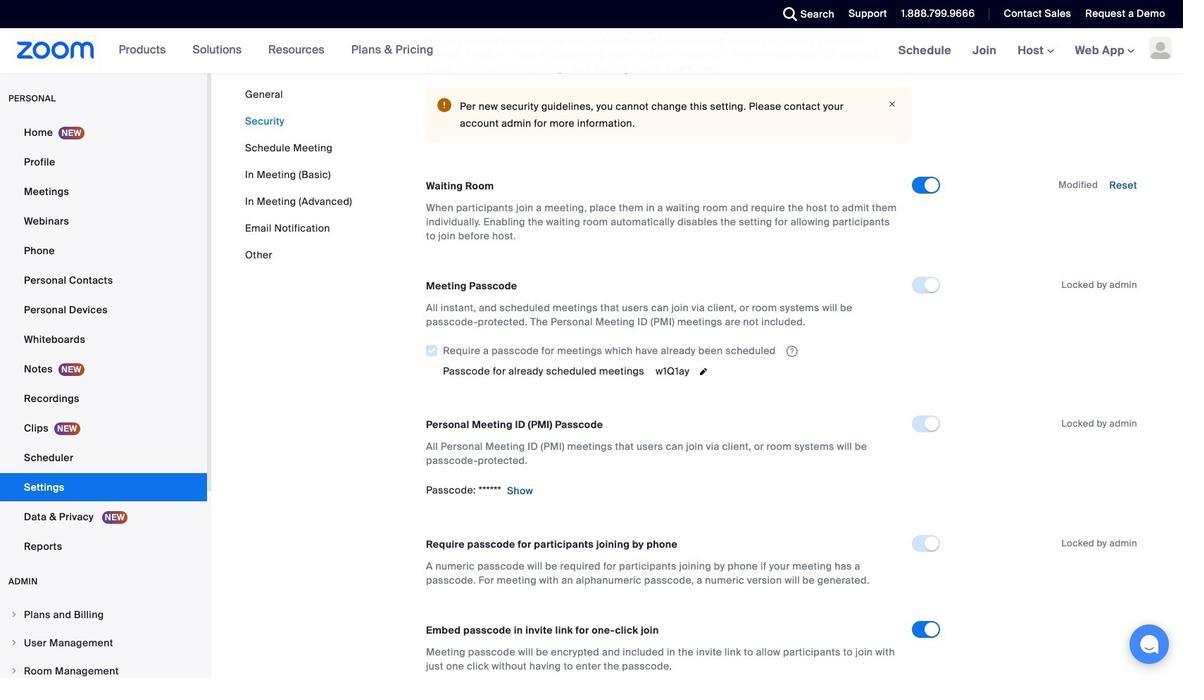 Task type: locate. For each thing, give the bounding box(es) containing it.
menu bar
[[245, 87, 352, 262]]

2 vertical spatial menu item
[[0, 658, 207, 678]]

1 vertical spatial right image
[[10, 667, 18, 675]]

alert
[[426, 87, 912, 143]]

learn more about require a passcode for meetings which have already been scheduled image
[[782, 345, 802, 358]]

0 vertical spatial right image
[[10, 639, 18, 647]]

3 menu item from the top
[[0, 658, 207, 678]]

2 right image from the top
[[10, 667, 18, 675]]

personal menu menu
[[0, 118, 207, 562]]

right image
[[10, 639, 18, 647], [10, 667, 18, 675]]

banner
[[0, 28, 1183, 74]]

menu item
[[0, 601, 207, 628], [0, 630, 207, 656], [0, 658, 207, 678]]

edit password for meetings which have already been scheduled image
[[695, 365, 712, 379]]

1 vertical spatial menu item
[[0, 630, 207, 656]]

right image
[[10, 611, 18, 619]]

1 menu item from the top
[[0, 601, 207, 628]]

product information navigation
[[94, 28, 444, 73]]

open chat image
[[1139, 635, 1159, 654]]

application
[[425, 340, 912, 361]]

0 vertical spatial menu item
[[0, 601, 207, 628]]



Task type: describe. For each thing, give the bounding box(es) containing it.
zoom logo image
[[17, 42, 94, 59]]

admin menu menu
[[0, 601, 207, 678]]

2 menu item from the top
[[0, 630, 207, 656]]

meetings navigation
[[888, 28, 1183, 74]]

warning image
[[437, 98, 451, 112]]

close image
[[884, 98, 901, 111]]

1 right image from the top
[[10, 639, 18, 647]]

profile picture image
[[1149, 37, 1172, 59]]



Task type: vqa. For each thing, say whether or not it's contained in the screenshot.
Watch Now
no



